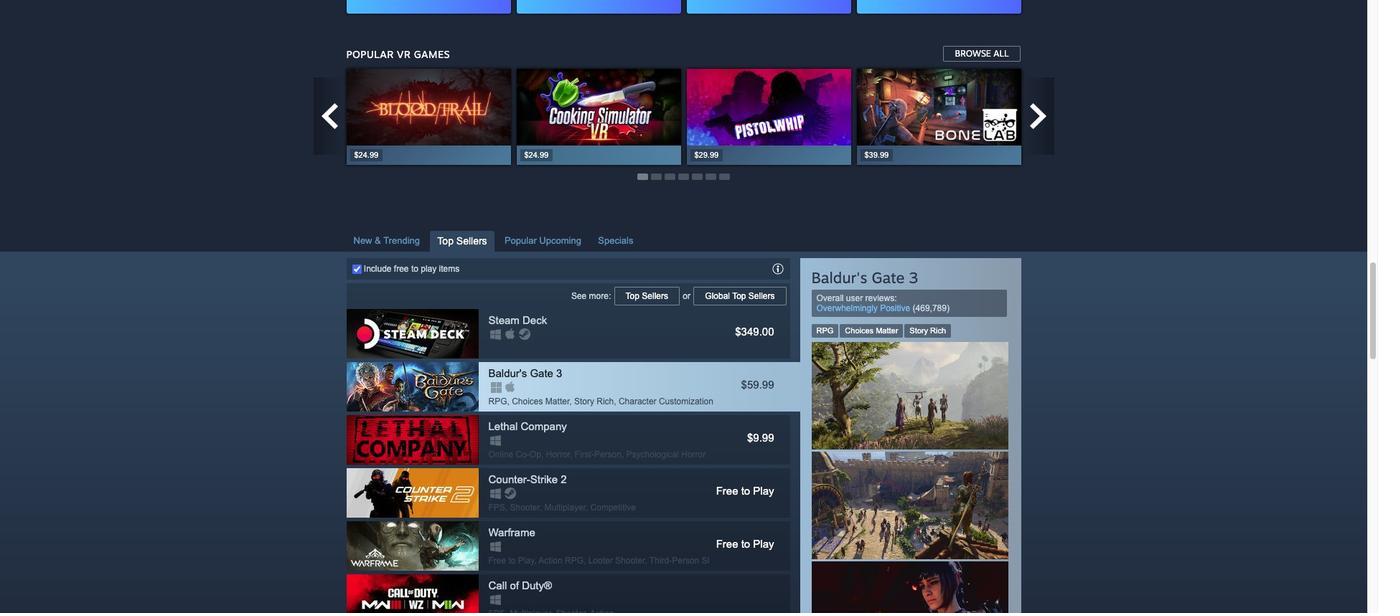 Task type: locate. For each thing, give the bounding box(es) containing it.
story down (469,789)
[[910, 326, 928, 335]]

0 horizontal spatial story
[[574, 397, 594, 407]]

choices matter link
[[840, 324, 903, 338]]

1 vertical spatial rpg
[[488, 397, 507, 407]]

0 vertical spatial 3
[[909, 268, 918, 287]]

gate up company
[[530, 367, 553, 379]]

online co-op , horror , first-person , psychological horror
[[488, 450, 706, 460]]

0 vertical spatial story
[[910, 326, 928, 335]]

top
[[437, 235, 454, 247], [626, 291, 640, 301], [732, 291, 746, 301]]

1 vertical spatial rich
[[597, 397, 614, 407]]

free to play , action rpg , looter shooter , third-person shooter
[[488, 556, 732, 566]]

1 vertical spatial free to play
[[716, 538, 774, 550]]

steam deck image
[[346, 309, 478, 359]]

1 horizontal spatial choices
[[845, 326, 874, 335]]

matter down positive
[[876, 326, 898, 335]]

choices down overwhelmingly
[[845, 326, 874, 335]]

0 vertical spatial matter
[[876, 326, 898, 335]]

free for counter-strike 2
[[716, 485, 738, 497]]

$24.99 for blood trail image
[[354, 151, 378, 159]]

1 vertical spatial story
[[574, 397, 594, 407]]

0 vertical spatial rich
[[930, 326, 946, 335]]

new
[[354, 235, 372, 246]]

0 horizontal spatial baldur's
[[488, 367, 527, 379]]

character
[[619, 397, 656, 407]]

all
[[994, 48, 1009, 59]]

shooter up warframe
[[510, 503, 540, 513]]

0 horizontal spatial 3
[[556, 367, 562, 379]]

$39.99
[[865, 151, 889, 159]]

call
[[488, 580, 507, 592]]

looter
[[588, 556, 613, 566]]

horror
[[546, 450, 570, 460], [681, 450, 706, 460]]

baldur's inside 'baldur's gate 3 overall user reviews: overwhelmingly positive (469,789)'
[[811, 268, 867, 287]]

0 horizontal spatial matter
[[545, 397, 569, 407]]

3 up rpg , choices matter , story rich , character customization
[[556, 367, 562, 379]]

0 horizontal spatial gate
[[530, 367, 553, 379]]

0 vertical spatial gate
[[872, 268, 905, 287]]

play
[[753, 485, 774, 497], [753, 538, 774, 550], [518, 556, 534, 566]]

0 horizontal spatial rich
[[597, 397, 614, 407]]

to
[[411, 264, 418, 274], [741, 485, 750, 497], [741, 538, 750, 550], [509, 556, 516, 566]]

0 vertical spatial person
[[594, 450, 622, 460]]

1 vertical spatial baldur's
[[488, 367, 527, 379]]

play for warframe
[[753, 538, 774, 550]]

1 free to play from the top
[[716, 485, 774, 497]]

3
[[909, 268, 918, 287], [556, 367, 562, 379]]

fps
[[488, 503, 505, 513]]

choices up lethal company on the left bottom of the page
[[512, 397, 543, 407]]

0 vertical spatial free to play
[[716, 485, 774, 497]]

0 horizontal spatial choices
[[512, 397, 543, 407]]

2 horizontal spatial rpg
[[816, 326, 834, 335]]

0 horizontal spatial rpg
[[488, 397, 507, 407]]

0 horizontal spatial $24.99
[[354, 151, 378, 159]]

1 horizontal spatial rpg
[[565, 556, 584, 566]]

0 vertical spatial rpg
[[816, 326, 834, 335]]

1 horizontal spatial $24.99
[[524, 151, 549, 159]]

$24.99 link
[[346, 69, 511, 165], [516, 69, 681, 165]]

first-
[[575, 450, 594, 460]]

shooter right looter
[[615, 556, 645, 566]]

free
[[716, 485, 738, 497], [716, 538, 738, 550], [488, 556, 506, 566]]

rich left character
[[597, 397, 614, 407]]

baldur's
[[811, 268, 867, 287], [488, 367, 527, 379]]

1 vertical spatial free
[[716, 538, 738, 550]]

third-
[[650, 556, 672, 566]]

1 vertical spatial person
[[672, 556, 699, 566]]

lethal
[[488, 420, 518, 433]]

baldur's up overall
[[811, 268, 867, 287]]

rpg
[[816, 326, 834, 335], [488, 397, 507, 407], [565, 556, 584, 566]]

2 vertical spatial rpg
[[565, 556, 584, 566]]

story rich link
[[905, 324, 951, 338]]

horror right op
[[546, 450, 570, 460]]

$29.99 link
[[687, 69, 851, 165]]

1 vertical spatial 3
[[556, 367, 562, 379]]

1 horizontal spatial sellers
[[642, 291, 668, 301]]

1 horizontal spatial top sellers
[[626, 291, 668, 301]]

1 horizontal spatial $24.99 link
[[516, 69, 681, 165]]

1 horizontal spatial shooter
[[615, 556, 645, 566]]

browse all
[[955, 48, 1009, 59]]

2 free to play from the top
[[716, 538, 774, 550]]

counter-
[[488, 473, 530, 486]]

2 horizontal spatial shooter
[[702, 556, 732, 566]]

top up items
[[437, 235, 454, 247]]

1 vertical spatial gate
[[530, 367, 553, 379]]

sellers left or
[[642, 291, 668, 301]]

co-
[[516, 450, 530, 460]]

story up first-
[[574, 397, 594, 407]]

1 $24.99 link from the left
[[346, 69, 511, 165]]

1 $24.99 from the left
[[354, 151, 378, 159]]

sellers up $349.00
[[749, 291, 775, 301]]

baldur's gate 3 overall user reviews: overwhelmingly positive (469,789)
[[811, 268, 950, 313]]

0 vertical spatial top sellers
[[437, 235, 487, 247]]

1 horizontal spatial baldur's
[[811, 268, 867, 287]]

(469,789)
[[913, 303, 950, 313]]

horror right the psychological
[[681, 450, 706, 460]]

top sellers up items
[[437, 235, 487, 247]]

1 horizontal spatial top
[[626, 291, 640, 301]]

sellers
[[456, 235, 487, 247], [642, 291, 668, 301], [749, 291, 775, 301]]

0 horizontal spatial horror
[[546, 450, 570, 460]]

popular
[[346, 48, 394, 60]]

op
[[530, 450, 541, 460]]

None checkbox
[[352, 265, 361, 274]]

lethal company image
[[346, 415, 478, 465]]

steam deck
[[488, 314, 547, 326]]

1 horizontal spatial 3
[[909, 268, 918, 287]]

new & trending
[[354, 235, 420, 246]]

story
[[910, 326, 928, 335], [574, 397, 594, 407]]

3 inside 'baldur's gate 3 overall user reviews: overwhelmingly positive (469,789)'
[[909, 268, 918, 287]]

sellers up items
[[456, 235, 487, 247]]

2 $24.99 from the left
[[524, 151, 549, 159]]

user
[[846, 293, 863, 303]]

matter
[[876, 326, 898, 335], [545, 397, 569, 407]]

1 horizontal spatial matter
[[876, 326, 898, 335]]

popular upcoming
[[505, 235, 581, 246]]

rpg right action
[[565, 556, 584, 566]]

top right more:
[[626, 291, 640, 301]]

1 horizontal spatial gate
[[872, 268, 905, 287]]

matter up company
[[545, 397, 569, 407]]

rich down (469,789)
[[930, 326, 946, 335]]

free to play for counter-strike 2
[[716, 485, 774, 497]]

0 vertical spatial play
[[753, 485, 774, 497]]

upcoming
[[539, 235, 581, 246]]

rpg link
[[811, 324, 839, 338]]

0 horizontal spatial person
[[594, 450, 622, 460]]

1 vertical spatial play
[[753, 538, 774, 550]]

shooter right third-
[[702, 556, 732, 566]]

steam
[[488, 314, 520, 326]]

call of duty® link
[[346, 575, 790, 614]]

or
[[680, 291, 693, 301]]

rpg up lethal
[[488, 397, 507, 407]]

choices
[[845, 326, 874, 335], [512, 397, 543, 407]]

2
[[561, 473, 567, 486]]

rich
[[930, 326, 946, 335], [597, 397, 614, 407]]

pistol whip image
[[687, 69, 851, 145]]

trending
[[383, 235, 420, 246]]

top sellers left or
[[626, 291, 668, 301]]

person
[[594, 450, 622, 460], [672, 556, 699, 566]]

0 horizontal spatial $24.99 link
[[346, 69, 511, 165]]

rpg down overwhelmingly
[[816, 326, 834, 335]]

include
[[364, 264, 392, 274]]

3 for baldur's gate 3 overall user reviews: overwhelmingly positive (469,789)
[[909, 268, 918, 287]]

0 vertical spatial free
[[716, 485, 738, 497]]

3 up (469,789)
[[909, 268, 918, 287]]

gate
[[872, 268, 905, 287], [530, 367, 553, 379]]

1 horizontal spatial person
[[672, 556, 699, 566]]

top sellers link
[[613, 286, 680, 306]]

top right global
[[732, 291, 746, 301]]

see more:
[[571, 291, 613, 301]]

top sellers
[[437, 235, 487, 247], [626, 291, 668, 301]]

vr
[[397, 48, 411, 60]]

$24.99
[[354, 151, 378, 159], [524, 151, 549, 159]]

baldur's down steam
[[488, 367, 527, 379]]

rpg for rpg , choices matter , story rich , character customization
[[488, 397, 507, 407]]

gate up reviews: at right top
[[872, 268, 905, 287]]

lethal company
[[488, 420, 567, 433]]

psychological
[[626, 450, 679, 460]]

2 horizontal spatial sellers
[[749, 291, 775, 301]]

choices matter
[[845, 326, 898, 335]]

,
[[507, 397, 510, 407], [569, 397, 572, 407], [614, 397, 616, 407], [541, 450, 544, 460], [570, 450, 572, 460], [622, 450, 624, 460], [505, 503, 508, 513], [540, 503, 542, 513], [586, 503, 588, 513], [534, 556, 537, 566], [584, 556, 586, 566], [645, 556, 647, 566]]

call of duty® image
[[346, 575, 478, 614]]

0 vertical spatial baldur's
[[811, 268, 867, 287]]

shooter
[[510, 503, 540, 513], [615, 556, 645, 566], [702, 556, 732, 566]]

1 horizontal spatial horror
[[681, 450, 706, 460]]

gate inside 'baldur's gate 3 overall user reviews: overwhelmingly positive (469,789)'
[[872, 268, 905, 287]]

company
[[521, 420, 567, 433]]

free to play
[[716, 485, 774, 497], [716, 538, 774, 550]]

see
[[571, 291, 587, 301]]

0 horizontal spatial shooter
[[510, 503, 540, 513]]



Task type: vqa. For each thing, say whether or not it's contained in the screenshot.
the rightmost $24.99
yes



Task type: describe. For each thing, give the bounding box(es) containing it.
3 for baldur's gate 3
[[556, 367, 562, 379]]

$24.99 for cooking simulator vr image
[[524, 151, 549, 159]]

play for counter-strike 2
[[753, 485, 774, 497]]

call of duty®
[[488, 580, 552, 592]]

2 horizontal spatial top
[[732, 291, 746, 301]]

multiplayer
[[544, 503, 586, 513]]

overall
[[816, 293, 844, 303]]

browse
[[955, 48, 991, 59]]

1 vertical spatial matter
[[545, 397, 569, 407]]

gate for baldur's gate 3 overall user reviews: overwhelmingly positive (469,789)
[[872, 268, 905, 287]]

2 horror from the left
[[681, 450, 706, 460]]

$39.99 link
[[857, 69, 1021, 165]]

warframe
[[488, 527, 535, 539]]

0 horizontal spatial top
[[437, 235, 454, 247]]

play
[[421, 264, 437, 274]]

competitive
[[590, 503, 636, 513]]

$9.99
[[747, 432, 774, 444]]

bonelab image
[[857, 69, 1021, 145]]

2 vertical spatial free
[[488, 556, 506, 566]]

online
[[488, 450, 513, 460]]

free for warframe
[[716, 538, 738, 550]]

strike
[[530, 473, 558, 486]]

overwhelmingly
[[816, 303, 878, 313]]

blood trail image
[[346, 69, 511, 145]]

of
[[510, 580, 519, 592]]

1 vertical spatial top sellers
[[626, 291, 668, 301]]

free
[[394, 264, 409, 274]]

1 vertical spatial choices
[[512, 397, 543, 407]]

$349.00
[[735, 326, 774, 338]]

games
[[414, 48, 450, 60]]

baldur's for baldur's gate 3 overall user reviews: overwhelmingly positive (469,789)
[[811, 268, 867, 287]]

0 horizontal spatial sellers
[[456, 235, 487, 247]]

global top sellers link
[[693, 286, 787, 306]]

deck
[[523, 314, 547, 326]]

global
[[705, 291, 730, 301]]

2 vertical spatial play
[[518, 556, 534, 566]]

&
[[375, 235, 381, 246]]

1 horizontal spatial rich
[[930, 326, 946, 335]]

specials
[[598, 235, 633, 246]]

free to play for warframe
[[716, 538, 774, 550]]

popular
[[505, 235, 537, 246]]

warframe image
[[346, 522, 478, 571]]

more:
[[589, 291, 611, 301]]

1 horizontal spatial story
[[910, 326, 928, 335]]

story rich
[[910, 326, 946, 335]]

fps , shooter , multiplayer , competitive
[[488, 503, 636, 513]]

positive
[[880, 303, 910, 313]]

cooking simulator vr image
[[516, 69, 681, 145]]

reviews:
[[865, 293, 897, 303]]

$29.99
[[694, 151, 719, 159]]

counter-strike 2 image
[[346, 468, 478, 518]]

1 horror from the left
[[546, 450, 570, 460]]

counter-strike 2
[[488, 473, 567, 486]]

baldur's for baldur's gate 3
[[488, 367, 527, 379]]

0 vertical spatial choices
[[845, 326, 874, 335]]

popular vr games
[[346, 48, 450, 60]]

rpg , choices matter , story rich , character customization
[[488, 397, 713, 407]]

duty®
[[522, 580, 552, 592]]

customization
[[659, 397, 713, 407]]

items
[[439, 264, 460, 274]]

0 horizontal spatial top sellers
[[437, 235, 487, 247]]

baldur's gate 3 image
[[346, 362, 478, 412]]

action
[[539, 556, 563, 566]]

baldur's gate 3
[[488, 367, 562, 379]]

global top sellers
[[705, 291, 775, 301]]

2 $24.99 link from the left
[[516, 69, 681, 165]]

browse all link
[[943, 45, 1021, 62]]

gate for baldur's gate 3
[[530, 367, 553, 379]]

$59.99
[[741, 379, 774, 391]]

include free to play items
[[361, 264, 460, 274]]

rpg for rpg
[[816, 326, 834, 335]]



